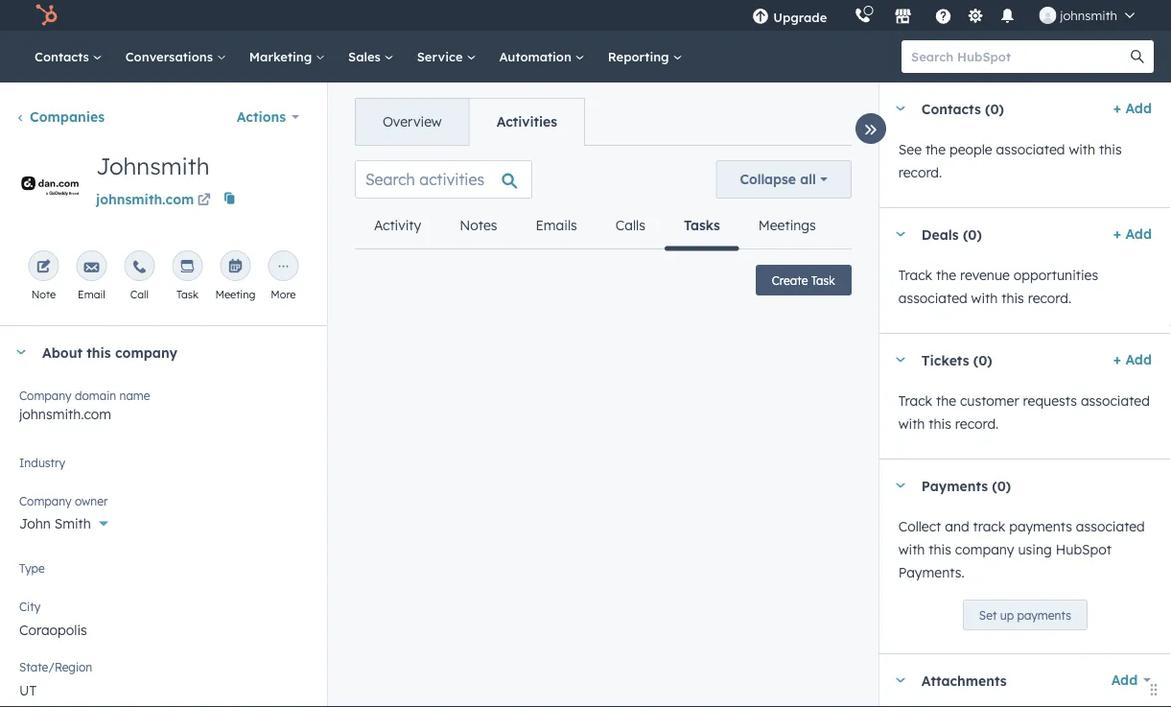Task type: describe. For each thing, give the bounding box(es) containing it.
sales
[[348, 48, 385, 64]]

actions
[[237, 108, 286, 125]]

settings image
[[967, 8, 984, 25]]

more
[[271, 288, 296, 301]]

activities
[[497, 113, 558, 130]]

contacts (0)
[[922, 100, 1005, 117]]

calls button
[[597, 202, 665, 249]]

john
[[19, 515, 51, 532]]

johnsmith
[[96, 152, 210, 180]]

contacts for contacts (0)
[[922, 100, 982, 117]]

this for track the customer requests associated with this record.
[[929, 416, 952, 432]]

revenue
[[961, 267, 1010, 284]]

payments
[[922, 477, 989, 494]]

Search HubSpot search field
[[902, 40, 1137, 73]]

upgrade
[[774, 9, 828, 25]]

+ add for track the customer requests associated with this record.
[[1114, 351, 1153, 368]]

john smith button
[[19, 505, 308, 536]]

meeting image
[[228, 260, 243, 275]]

activity button
[[355, 202, 441, 249]]

caret image for payments (0)
[[895, 483, 907, 488]]

john smith image
[[1040, 7, 1057, 24]]

search image
[[1131, 50, 1145, 63]]

add for see the people associated with this record.
[[1126, 100, 1153, 117]]

company inside dropdown button
[[115, 344, 178, 361]]

settings link
[[964, 5, 988, 25]]

city
[[19, 599, 41, 614]]

companies
[[30, 108, 105, 125]]

note
[[31, 288, 56, 301]]

set up payments
[[980, 608, 1072, 622]]

meetings button
[[740, 202, 836, 249]]

+ add for see the people associated with this record.
[[1114, 100, 1153, 117]]

up
[[1001, 608, 1015, 622]]

1 vertical spatial task
[[177, 288, 199, 301]]

+ add button for track the customer requests associated with this record.
[[1114, 348, 1153, 371]]

track the revenue opportunities associated with this record.
[[899, 267, 1099, 307]]

conversations
[[125, 48, 217, 64]]

attachments
[[922, 672, 1007, 689]]

company for company domain name johnsmith.com
[[19, 388, 72, 403]]

contacts for contacts
[[35, 48, 93, 64]]

payments inside collect and track payments associated with this company using hubspot payments.
[[1010, 518, 1073, 535]]

link opens in a new window image
[[198, 194, 211, 208]]

collect and track payments associated with this company using hubspot payments.
[[899, 518, 1146, 581]]

add inside popup button
[[1112, 672, 1138, 689]]

calls
[[616, 217, 646, 234]]

calling icon image
[[854, 7, 872, 25]]

this for collect and track payments associated with this company using hubspot payments.
[[929, 541, 952, 558]]

track for track the customer requests associated with this record.
[[899, 393, 933, 409]]

record. for deals (0)
[[1029, 290, 1072, 307]]

caret image for about this company
[[15, 350, 27, 355]]

(0) for tickets (0)
[[974, 351, 993, 368]]

this inside about this company dropdown button
[[87, 344, 111, 361]]

track the customer requests associated with this record.
[[899, 393, 1151, 432]]

reporting link
[[597, 31, 694, 83]]

with for collect and track payments associated with this company using hubspot payments.
[[899, 541, 926, 558]]

1 vertical spatial payments
[[1018, 608, 1072, 622]]

meetings
[[759, 217, 816, 234]]

notes button
[[441, 202, 517, 249]]

track
[[974, 518, 1006, 535]]

activities button
[[469, 99, 585, 145]]

emails
[[536, 217, 578, 234]]

companies link
[[15, 108, 105, 125]]

associated for collect and track payments associated with this company using hubspot payments.
[[1077, 518, 1146, 535]]

email
[[78, 288, 105, 301]]

marketplaces button
[[883, 0, 924, 31]]

record. for tickets (0)
[[956, 416, 999, 432]]

create task
[[772, 273, 836, 287]]

actions button
[[224, 98, 312, 136]]

collapse all button
[[716, 160, 852, 199]]

set
[[980, 608, 997, 622]]

all
[[801, 171, 816, 188]]

overview button
[[356, 99, 469, 145]]

about this company button
[[0, 326, 308, 378]]

reporting
[[608, 48, 673, 64]]

hubspot image
[[35, 4, 58, 27]]

help button
[[927, 0, 960, 31]]

deals
[[922, 226, 959, 243]]

tickets
[[922, 351, 970, 368]]

company owner
[[19, 494, 108, 508]]

name
[[119, 388, 150, 403]]

conversations link
[[114, 31, 238, 83]]

with for track the customer requests associated with this record.
[[899, 416, 926, 432]]

record. inside the see the people associated with this record.
[[899, 164, 943, 181]]

using
[[1019, 541, 1053, 558]]

track for track the revenue opportunities associated with this record.
[[899, 267, 933, 284]]

+ add button for see the people associated with this record.
[[1114, 97, 1153, 120]]

overview
[[383, 113, 442, 130]]

activity
[[374, 217, 422, 234]]

company inside collect and track payments associated with this company using hubspot payments.
[[956, 541, 1015, 558]]

attachments button
[[880, 655, 1092, 706]]

opportunities
[[1014, 267, 1099, 284]]

tickets (0) button
[[880, 334, 1106, 386]]

deals (0) button
[[880, 208, 1106, 260]]

automation
[[499, 48, 576, 64]]

call
[[130, 288, 149, 301]]

industry
[[19, 455, 65, 470]]

help image
[[935, 9, 952, 26]]

more image
[[276, 260, 291, 275]]

meeting
[[215, 288, 256, 301]]

john smith
[[19, 515, 91, 532]]

navigation containing overview
[[355, 98, 585, 146]]

add button
[[1099, 661, 1153, 700]]

tasks button
[[665, 202, 740, 251]]

with inside the see the people associated with this record.
[[1069, 141, 1096, 158]]

task inside button
[[812, 273, 836, 287]]

collapse
[[740, 171, 797, 188]]



Task type: vqa. For each thing, say whether or not it's contained in the screenshot.
Track the customer requests associated with this record.'s +
yes



Task type: locate. For each thing, give the bounding box(es) containing it.
johnsmith
[[1061, 7, 1118, 23]]

1 vertical spatial +
[[1114, 226, 1122, 242]]

the right see
[[926, 141, 946, 158]]

2 + add button from the top
[[1114, 223, 1153, 246]]

track down tickets
[[899, 393, 933, 409]]

company up john smith
[[19, 494, 72, 508]]

menu containing johnsmith
[[739, 0, 1149, 31]]

Search activities search field
[[355, 160, 533, 199]]

+ add button
[[1114, 97, 1153, 120], [1114, 223, 1153, 246], [1114, 348, 1153, 371]]

see
[[899, 141, 922, 158]]

0 vertical spatial payments
[[1010, 518, 1073, 535]]

record. inside track the revenue opportunities associated with this record.
[[1029, 290, 1072, 307]]

smith
[[54, 515, 91, 532]]

marketing
[[249, 48, 316, 64]]

caret image for deals (0)
[[895, 232, 907, 237]]

caret image inside the deals (0) dropdown button
[[895, 232, 907, 237]]

company down 'track'
[[956, 541, 1015, 558]]

contacts inside dropdown button
[[922, 100, 982, 117]]

owner
[[75, 494, 108, 508]]

caret image
[[895, 106, 907, 111], [895, 357, 907, 362], [895, 678, 907, 683]]

menu
[[739, 0, 1149, 31]]

+ for track the revenue opportunities associated with this record.
[[1114, 226, 1122, 242]]

1 vertical spatial caret image
[[895, 357, 907, 362]]

track
[[899, 267, 933, 284], [899, 393, 933, 409]]

(0) for deals (0)
[[963, 226, 983, 243]]

edit button
[[15, 152, 84, 227]]

0 vertical spatial caret image
[[895, 106, 907, 111]]

2 vertical spatial +
[[1114, 351, 1122, 368]]

0 horizontal spatial record.
[[899, 164, 943, 181]]

1 vertical spatial johnsmith.com
[[19, 406, 111, 423]]

City text field
[[19, 610, 308, 649]]

1 caret image from the top
[[895, 106, 907, 111]]

caret image
[[895, 232, 907, 237], [15, 350, 27, 355], [895, 483, 907, 488]]

2 vertical spatial record.
[[956, 416, 999, 432]]

2 company from the top
[[19, 494, 72, 508]]

payments.
[[899, 564, 965, 581]]

contacts link
[[23, 31, 114, 83]]

payments up using at the bottom right
[[1010, 518, 1073, 535]]

0 vertical spatial task
[[812, 273, 836, 287]]

1 vertical spatial + add
[[1114, 226, 1153, 242]]

company up name
[[115, 344, 178, 361]]

1 horizontal spatial company
[[956, 541, 1015, 558]]

calling icon button
[[847, 3, 879, 28]]

johnsmith.com down domain
[[19, 406, 111, 423]]

navigation
[[355, 98, 585, 146], [355, 202, 836, 251]]

record. down opportunities
[[1029, 290, 1072, 307]]

track down deals on the top of the page
[[899, 267, 933, 284]]

with
[[1069, 141, 1096, 158], [972, 290, 998, 307], [899, 416, 926, 432], [899, 541, 926, 558]]

3 caret image from the top
[[895, 678, 907, 683]]

record.
[[899, 164, 943, 181], [1029, 290, 1072, 307], [956, 416, 999, 432]]

link opens in a new window image
[[198, 190, 211, 213]]

2 vertical spatial the
[[937, 393, 957, 409]]

company for company owner
[[19, 494, 72, 508]]

set up payments link
[[963, 600, 1088, 631]]

associated for track the revenue opportunities associated with this record.
[[899, 290, 968, 307]]

1 navigation from the top
[[355, 98, 585, 146]]

caret image left about at the left of the page
[[15, 350, 27, 355]]

0 horizontal spatial company
[[115, 344, 178, 361]]

2 vertical spatial + add
[[1114, 351, 1153, 368]]

contacts (0) button
[[880, 83, 1106, 134]]

1 + add from the top
[[1114, 100, 1153, 117]]

associated inside track the customer requests associated with this record.
[[1081, 393, 1151, 409]]

add for track the revenue opportunities associated with this record.
[[1126, 226, 1153, 242]]

johnsmith button
[[1028, 0, 1147, 31]]

0 vertical spatial company
[[115, 344, 178, 361]]

0 vertical spatial +
[[1114, 100, 1122, 117]]

emails button
[[517, 202, 597, 249]]

1 vertical spatial company
[[956, 541, 1015, 558]]

task image
[[180, 260, 195, 275]]

tickets (0)
[[922, 351, 993, 368]]

record. down customer on the right bottom
[[956, 416, 999, 432]]

2 caret image from the top
[[895, 357, 907, 362]]

payments (0)
[[922, 477, 1012, 494]]

0 vertical spatial company
[[19, 388, 72, 403]]

1 vertical spatial caret image
[[15, 350, 27, 355]]

tasks
[[684, 217, 720, 234]]

1 company from the top
[[19, 388, 72, 403]]

caret image left deals on the top of the page
[[895, 232, 907, 237]]

the for people
[[926, 141, 946, 158]]

this
[[1100, 141, 1122, 158], [1002, 290, 1025, 307], [87, 344, 111, 361], [929, 416, 952, 432], [929, 541, 952, 558]]

2 + add from the top
[[1114, 226, 1153, 242]]

the inside the see the people associated with this record.
[[926, 141, 946, 158]]

caret image left tickets
[[895, 357, 907, 362]]

record. inside track the customer requests associated with this record.
[[956, 416, 999, 432]]

task down task icon
[[177, 288, 199, 301]]

0 vertical spatial the
[[926, 141, 946, 158]]

upgrade image
[[753, 9, 770, 26]]

collect
[[899, 518, 942, 535]]

caret image left attachments
[[895, 678, 907, 683]]

associated down the revenue in the top right of the page
[[899, 290, 968, 307]]

marketing link
[[238, 31, 337, 83]]

2 vertical spatial caret image
[[895, 678, 907, 683]]

automation link
[[488, 31, 597, 83]]

create
[[772, 273, 808, 287]]

State/Region text field
[[19, 671, 308, 707]]

caret image for contacts
[[895, 106, 907, 111]]

1 vertical spatial track
[[899, 393, 933, 409]]

1 vertical spatial the
[[937, 267, 957, 284]]

1 vertical spatial + add button
[[1114, 223, 1153, 246]]

1 horizontal spatial contacts
[[922, 100, 982, 117]]

caret image inside attachments dropdown button
[[895, 678, 907, 683]]

add for track the customer requests associated with this record.
[[1126, 351, 1153, 368]]

caret image up see
[[895, 106, 907, 111]]

search button
[[1122, 40, 1155, 73]]

1 track from the top
[[899, 267, 933, 284]]

associated inside the see the people associated with this record.
[[997, 141, 1066, 158]]

this for track the revenue opportunities associated with this record.
[[1002, 290, 1025, 307]]

caret image for tickets
[[895, 357, 907, 362]]

add
[[1126, 100, 1153, 117], [1126, 226, 1153, 242], [1126, 351, 1153, 368], [1112, 672, 1138, 689]]

1 vertical spatial company
[[19, 494, 72, 508]]

company
[[115, 344, 178, 361], [956, 541, 1015, 558]]

caret image inside contacts (0) dropdown button
[[895, 106, 907, 111]]

service link
[[406, 31, 488, 83]]

associated for track the customer requests associated with this record.
[[1081, 393, 1151, 409]]

about
[[42, 344, 83, 361]]

notifications image
[[999, 9, 1017, 26]]

call image
[[132, 260, 147, 275]]

the for revenue
[[937, 267, 957, 284]]

caret image up collect
[[895, 483, 907, 488]]

company
[[19, 388, 72, 403], [19, 494, 72, 508]]

the
[[926, 141, 946, 158], [937, 267, 957, 284], [937, 393, 957, 409]]

type
[[19, 561, 45, 575]]

requests
[[1024, 393, 1078, 409]]

0 vertical spatial caret image
[[895, 232, 907, 237]]

0 vertical spatial contacts
[[35, 48, 93, 64]]

(0) for contacts (0)
[[986, 100, 1005, 117]]

marketplaces image
[[895, 9, 912, 26]]

record. down see
[[899, 164, 943, 181]]

collapse all
[[740, 171, 816, 188]]

email image
[[84, 260, 99, 275]]

with inside collect and track payments associated with this company using hubspot payments.
[[899, 541, 926, 558]]

associated down contacts (0) dropdown button
[[997, 141, 1066, 158]]

0 vertical spatial johnsmith.com
[[96, 191, 194, 208]]

company down about at the left of the page
[[19, 388, 72, 403]]

payments right up
[[1018, 608, 1072, 622]]

hubspot
[[1056, 541, 1112, 558]]

0 vertical spatial navigation
[[355, 98, 585, 146]]

caret image inside about this company dropdown button
[[15, 350, 27, 355]]

contacts down hubspot link
[[35, 48, 93, 64]]

0 horizontal spatial task
[[177, 288, 199, 301]]

contacts up people
[[922, 100, 982, 117]]

track inside track the customer requests associated with this record.
[[899, 393, 933, 409]]

johnsmith.com down johnsmith
[[96, 191, 194, 208]]

the for customer
[[937, 393, 957, 409]]

with inside track the customer requests associated with this record.
[[899, 416, 926, 432]]

with inside track the revenue opportunities associated with this record.
[[972, 290, 998, 307]]

2 navigation from the top
[[355, 202, 836, 251]]

3 + from the top
[[1114, 351, 1122, 368]]

0 vertical spatial track
[[899, 267, 933, 284]]

2 track from the top
[[899, 393, 933, 409]]

0 vertical spatial + add button
[[1114, 97, 1153, 120]]

johnsmith.com inside company domain name johnsmith.com
[[19, 406, 111, 423]]

the left the revenue in the top right of the page
[[937, 267, 957, 284]]

associated up 'hubspot'
[[1077, 518, 1146, 535]]

3 + add button from the top
[[1114, 348, 1153, 371]]

service
[[417, 48, 467, 64]]

task
[[812, 273, 836, 287], [177, 288, 199, 301]]

1 vertical spatial record.
[[1029, 290, 1072, 307]]

(0) right deals on the top of the page
[[963, 226, 983, 243]]

this inside collect and track payments associated with this company using hubspot payments.
[[929, 541, 952, 558]]

company domain name johnsmith.com
[[19, 388, 150, 423]]

2 vertical spatial + add button
[[1114, 348, 1153, 371]]

company inside company domain name johnsmith.com
[[19, 388, 72, 403]]

hubspot link
[[23, 4, 72, 27]]

0 vertical spatial + add
[[1114, 100, 1153, 117]]

about this company
[[42, 344, 178, 361]]

create task button
[[756, 265, 852, 296]]

customer
[[961, 393, 1020, 409]]

contacts
[[35, 48, 93, 64], [922, 100, 982, 117]]

caret image inside tickets (0) dropdown button
[[895, 357, 907, 362]]

1 horizontal spatial task
[[812, 273, 836, 287]]

+ add
[[1114, 100, 1153, 117], [1114, 226, 1153, 242], [1114, 351, 1153, 368]]

sales link
[[337, 31, 406, 83]]

state/region
[[19, 660, 92, 674]]

1 + add button from the top
[[1114, 97, 1153, 120]]

task right create
[[812, 273, 836, 287]]

0 vertical spatial record.
[[899, 164, 943, 181]]

associated inside collect and track payments associated with this company using hubspot payments.
[[1077, 518, 1146, 535]]

with for track the revenue opportunities associated with this record.
[[972, 290, 998, 307]]

deals (0)
[[922, 226, 983, 243]]

this inside track the customer requests associated with this record.
[[929, 416, 952, 432]]

notifications button
[[992, 0, 1024, 31]]

(0) up 'track'
[[993, 477, 1012, 494]]

(0) right tickets
[[974, 351, 993, 368]]

payments (0) button
[[880, 460, 1145, 512]]

1 vertical spatial contacts
[[922, 100, 982, 117]]

(0) for payments (0)
[[993, 477, 1012, 494]]

domain
[[75, 388, 116, 403]]

(0)
[[986, 100, 1005, 117], [963, 226, 983, 243], [974, 351, 993, 368], [993, 477, 1012, 494]]

johnsmith.com link
[[96, 184, 214, 213]]

1 horizontal spatial record.
[[956, 416, 999, 432]]

1 vertical spatial navigation
[[355, 202, 836, 251]]

note image
[[36, 260, 51, 275]]

2 vertical spatial caret image
[[895, 483, 907, 488]]

+ add button for track the revenue opportunities associated with this record.
[[1114, 223, 1153, 246]]

caret image inside 'payments (0)' dropdown button
[[895, 483, 907, 488]]

associated
[[997, 141, 1066, 158], [899, 290, 968, 307], [1081, 393, 1151, 409], [1077, 518, 1146, 535]]

0 horizontal spatial contacts
[[35, 48, 93, 64]]

this inside the see the people associated with this record.
[[1100, 141, 1122, 158]]

+ for track the customer requests associated with this record.
[[1114, 351, 1122, 368]]

2 horizontal spatial record.
[[1029, 290, 1072, 307]]

2 + from the top
[[1114, 226, 1122, 242]]

payments
[[1010, 518, 1073, 535], [1018, 608, 1072, 622]]

associated right requests
[[1081, 393, 1151, 409]]

the inside track the customer requests associated with this record.
[[937, 393, 957, 409]]

and
[[946, 518, 970, 535]]

this inside track the revenue opportunities associated with this record.
[[1002, 290, 1025, 307]]

the down tickets
[[937, 393, 957, 409]]

navigation containing activity
[[355, 202, 836, 251]]

(0) up people
[[986, 100, 1005, 117]]

1 + from the top
[[1114, 100, 1122, 117]]

associated inside track the revenue opportunities associated with this record.
[[899, 290, 968, 307]]

+ for see the people associated with this record.
[[1114, 100, 1122, 117]]

+ add for track the revenue opportunities associated with this record.
[[1114, 226, 1153, 242]]

3 + add from the top
[[1114, 351, 1153, 368]]

the inside track the revenue opportunities associated with this record.
[[937, 267, 957, 284]]

track inside track the revenue opportunities associated with this record.
[[899, 267, 933, 284]]



